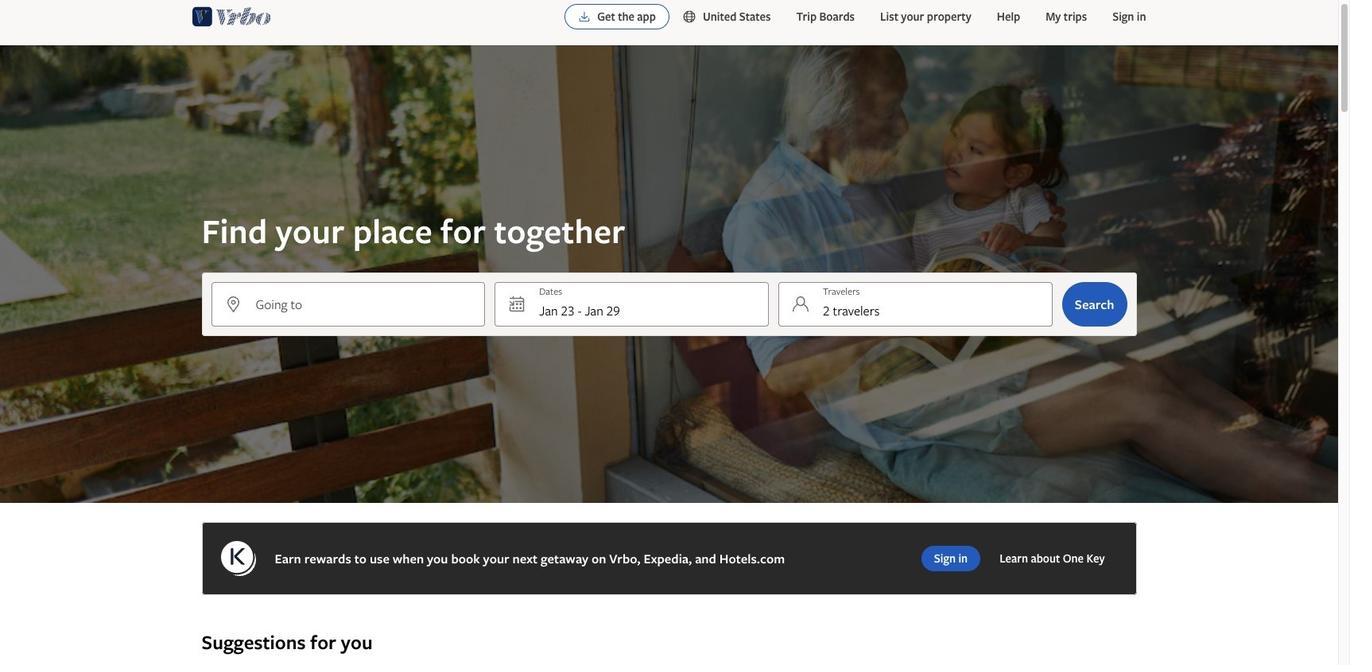 Task type: vqa. For each thing, say whether or not it's contained in the screenshot.
the Show previous image for ★MARVELOUS 1B1B 5MIN. DRIVE TO ROSE BOWL STADIUM★
no



Task type: locate. For each thing, give the bounding box(es) containing it.
recently viewed region
[[192, 605, 1147, 631]]

main content
[[0, 45, 1339, 666]]



Task type: describe. For each thing, give the bounding box(es) containing it.
download the app button image
[[578, 10, 591, 23]]

small image
[[682, 10, 703, 24]]

wizard region
[[0, 45, 1339, 504]]

vrbo logo image
[[192, 4, 271, 29]]



